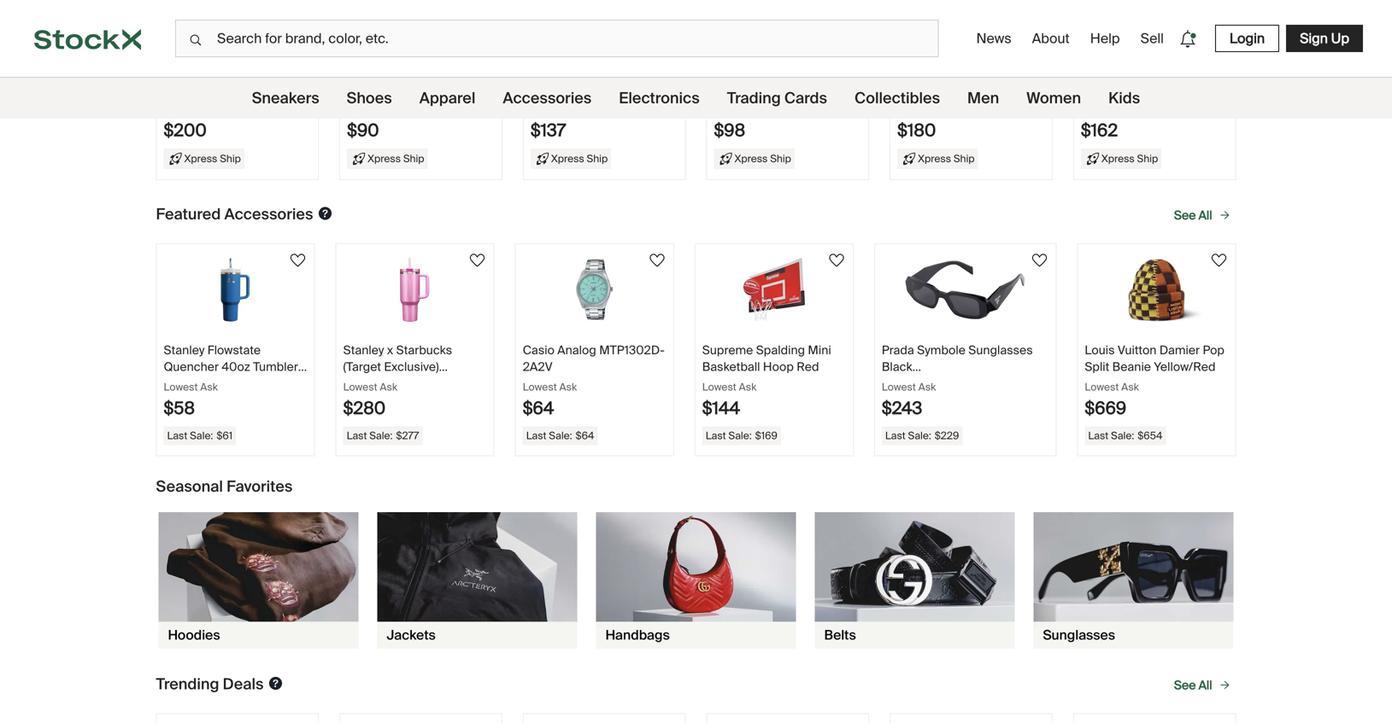 Task type: describe. For each thing, give the bounding box(es) containing it.
twist
[[199, 376, 227, 391]]

jordan inside jordan 11 retro dmp gratitude (2023)
[[164, 65, 203, 80]]

apparel
[[419, 88, 475, 108]]

xpress for $162
[[1101, 152, 1135, 165]]

product category switcher element
[[0, 78, 1392, 119]]

men
[[967, 88, 999, 108]]

(2024)
[[409, 392, 444, 408]]

ship for $98
[[770, 152, 791, 165]]

core
[[462, 65, 489, 80]]

ask inside supreme spalding mini basketball hoop red lowest ask $144
[[739, 381, 756, 394]]

black inside adidas campus 00s core black lowest ask $90
[[347, 81, 378, 97]]

damier
[[1159, 343, 1200, 359]]

quencher inside stanley flowstate quencher 40oz tumbler arctic twist
[[164, 359, 219, 375]]

sale: for $64
[[549, 429, 572, 443]]

$98
[[714, 120, 745, 142]]

Search... search field
[[175, 20, 939, 57]]

$90
[[347, 120, 379, 142]]

$137
[[531, 120, 566, 142]]

11
[[205, 65, 215, 80]]

yellow
[[531, 81, 565, 97]]

stanley flowstate quencher 40oz tumbler arctic twist image
[[176, 258, 295, 322]]

1 vertical spatial $64
[[576, 429, 594, 443]]

yellow/red
[[1154, 359, 1216, 375]]

trending deals
[[156, 675, 264, 695]]

ask inside lowest ask $280
[[380, 381, 397, 394]]

all for trending deals
[[1199, 678, 1212, 694]]

favorites
[[227, 477, 293, 497]]

lowest inside lowest ask $243
[[882, 381, 916, 394]]

pink
[[382, 392, 406, 408]]

ship for $200
[[220, 152, 241, 165]]

xpress for $90
[[368, 152, 401, 165]]

seasonal favorites
[[156, 477, 293, 497]]

see all for trending deals
[[1174, 678, 1212, 694]]

lowest inside supreme spalding mini basketball hoop red lowest ask $144
[[702, 381, 736, 394]]

kids link
[[1108, 78, 1140, 119]]

retro inside nike dunk low retro white black panda lowest ask $98
[[799, 65, 829, 80]]

pop
[[1203, 343, 1224, 359]]

shoes
[[347, 88, 392, 108]]

lowest ask $243
[[882, 381, 936, 420]]

ask inside louis vuitton damier pop split beanie yellow/red lowest ask $669
[[1121, 381, 1139, 394]]

$243
[[882, 398, 922, 420]]

casio
[[523, 343, 555, 359]]

jordan 3 retro white cement reimagined image
[[1095, 0, 1214, 44]]

sale: for $669
[[1111, 429, 1134, 443]]

last for $280
[[347, 429, 367, 443]]

trading
[[727, 88, 781, 108]]

olive
[[946, 81, 974, 97]]

ship for $90
[[403, 152, 424, 165]]

adidas campus 00s core black lowest ask $90
[[347, 65, 489, 142]]

$654
[[1138, 429, 1163, 443]]

$144
[[702, 398, 740, 420]]

prada symbole sunglasses black (spr17w_e1ab_f05s0_c_049)
[[882, 343, 1049, 391]]

xpress for $98
[[734, 152, 768, 165]]

panda
[[782, 81, 817, 97]]

lowest inside jordan 3 retro white cement reimagined lowest ask $162
[[1081, 103, 1115, 116]]

shoes link
[[347, 78, 392, 119]]

jordan 1 retro high og yellow ochre lowest ask $137
[[531, 65, 661, 142]]

xpress ship for $180
[[918, 152, 975, 165]]

$669
[[1085, 398, 1126, 420]]

vuitton
[[1118, 343, 1157, 359]]

all for featured accessories
[[1199, 208, 1212, 223]]

nike
[[714, 65, 739, 80]]

winter
[[343, 392, 379, 408]]

sunglasses
[[968, 343, 1033, 359]]

sale: for $243
[[908, 429, 931, 443]]

last sale: $61
[[167, 429, 233, 443]]

casio analog mtp1302d- 2a2v lowest ask $64
[[523, 343, 665, 420]]

lowest inside the jordan 4 retro se craft medium olive lowest ask $180
[[897, 103, 932, 116]]

apparel link
[[419, 78, 475, 119]]

symbole
[[917, 343, 966, 359]]

stanley for $58
[[164, 343, 205, 359]]

login
[[1230, 29, 1265, 47]]

ask inside jordan 1 retro high og yellow ochre lowest ask $137
[[567, 103, 585, 116]]

help link
[[1083, 23, 1127, 54]]

flowstate
[[207, 343, 261, 359]]

women
[[1026, 88, 1081, 108]]

(target
[[343, 359, 381, 375]]

basketball
[[702, 359, 760, 375]]

$229
[[935, 429, 959, 443]]

$61
[[217, 429, 233, 443]]

lowest inside jordan 1 retro high og yellow ochre lowest ask $137
[[531, 103, 565, 116]]

ask inside the jordan 4 retro se craft medium olive lowest ask $180
[[934, 103, 952, 116]]

last sale: $277
[[347, 429, 419, 443]]

lowest inside nike dunk low retro white black panda lowest ask $98
[[714, 103, 748, 116]]

up
[[1331, 29, 1349, 47]]

low
[[773, 65, 796, 80]]

xpress ship for $200
[[184, 152, 241, 165]]

(2023)
[[219, 81, 254, 97]]

supreme spalding mini basketball hoop red image
[[714, 258, 834, 322]]

electronics link
[[619, 78, 700, 119]]

women link
[[1026, 78, 1081, 119]]

jordan 1 retro high og yellow ochre image
[[544, 0, 664, 44]]

gratitude
[[164, 81, 216, 97]]

white inside nike dunk low retro white black panda lowest ask $98
[[714, 81, 746, 97]]

xpress ship for $90
[[368, 152, 424, 165]]

see all for featured accessories
[[1174, 208, 1212, 223]]

casio analog mtp1302d-2a2v image
[[535, 258, 654, 322]]

cards
[[784, 88, 827, 108]]

men link
[[967, 78, 999, 119]]

trending deals image
[[267, 676, 284, 693]]

sneakers link
[[252, 78, 319, 119]]

ask inside adidas campus 00s core black lowest ask $90
[[384, 103, 401, 116]]

louis vuitton damier pop split beanie yellow/red image
[[1097, 258, 1216, 322]]

jackets.jpg image
[[377, 513, 577, 650]]

xpress ship for $98
[[734, 152, 791, 165]]

notification unread icon image
[[1176, 27, 1200, 51]]

analog
[[557, 343, 596, 359]]

jordan for $137
[[531, 65, 569, 80]]

spalding
[[756, 343, 805, 359]]

sale: for $144
[[728, 429, 752, 443]]

starbucks
[[396, 343, 452, 359]]

red
[[797, 359, 819, 375]]

jordan 3 retro white cement reimagined lowest ask $162
[[1081, 65, 1198, 142]]

jordan 4 retro se craft medium olive image
[[911, 0, 1031, 44]]

lowest inside casio analog mtp1302d- 2a2v lowest ask $64
[[523, 381, 557, 394]]

retro for $180
[[950, 65, 980, 80]]

see all link for accessories
[[1169, 201, 1236, 230]]

stanley for $280
[[343, 343, 384, 359]]

follow image for $280
[[467, 250, 488, 271]]

lowest inside louis vuitton damier pop split beanie yellow/red lowest ask $669
[[1085, 381, 1119, 394]]

ship for $137
[[587, 152, 608, 165]]

jordan for $162
[[1081, 65, 1120, 80]]

collectibles link
[[854, 78, 940, 119]]



Task type: vqa. For each thing, say whether or not it's contained in the screenshot.
dump,
no



Task type: locate. For each thing, give the bounding box(es) containing it.
xpress ship down the $180
[[918, 152, 975, 165]]

4 retro from the left
[[950, 65, 980, 80]]

exclusive)
[[384, 359, 439, 375]]

sign
[[1300, 29, 1328, 47]]

$64 up last sale: $64
[[523, 398, 554, 420]]

ship
[[220, 152, 241, 165], [403, 152, 424, 165], [587, 152, 608, 165], [770, 152, 791, 165], [954, 152, 975, 165], [1137, 152, 1158, 165]]

3 last from the left
[[526, 429, 546, 443]]

sale: for $58
[[190, 429, 213, 443]]

40oz down flowstate
[[222, 359, 250, 375]]

2 horizontal spatial follow image
[[1029, 250, 1050, 271]]

1 horizontal spatial quencher
[[343, 376, 398, 391]]

trading cards
[[727, 88, 827, 108]]

1 follow image from the left
[[647, 250, 667, 271]]

3 xpress from the left
[[551, 152, 584, 165]]

lowest inside adidas campus 00s core black lowest ask $90
[[347, 103, 381, 116]]

supreme
[[702, 343, 753, 359]]

sunglasses.jpg image
[[1034, 513, 1234, 650]]

1 vertical spatial quencher
[[343, 376, 398, 391]]

xpress
[[184, 152, 217, 165], [368, 152, 401, 165], [551, 152, 584, 165], [734, 152, 768, 165], [918, 152, 951, 165], [1101, 152, 1135, 165]]

sale: for $280
[[369, 429, 393, 443]]

follow image for $58
[[288, 250, 308, 271]]

5 sale: from the left
[[908, 429, 931, 443]]

0 horizontal spatial white
[[714, 81, 746, 97]]

last for $144
[[706, 429, 726, 443]]

nike dunk low retro white black panda image
[[728, 0, 848, 44]]

seasonal
[[156, 477, 223, 497]]

xpress ship
[[184, 152, 241, 165], [368, 152, 424, 165], [551, 152, 608, 165], [734, 152, 791, 165], [918, 152, 975, 165], [1101, 152, 1158, 165]]

follow image
[[288, 250, 308, 271], [467, 250, 488, 271], [1209, 250, 1229, 271]]

6 last from the left
[[1088, 429, 1108, 443]]

sale: left '$61' on the left bottom
[[190, 429, 213, 443]]

3 ship from the left
[[587, 152, 608, 165]]

stanley inside stanley x starbucks (target exclusive) quencher 40oz tumbler winter pink (2024)
[[343, 343, 384, 359]]

follow image for lowest
[[826, 250, 847, 271]]

4 sale: from the left
[[728, 429, 752, 443]]

last for $243
[[885, 429, 906, 443]]

jordan 11 retro dmp gratitude (2023)
[[164, 65, 278, 97]]

last down $280
[[347, 429, 367, 443]]

2 ship from the left
[[403, 152, 424, 165]]

2 see all link from the top
[[1169, 671, 1236, 700]]

1 vertical spatial see all
[[1174, 678, 1212, 694]]

black down dunk
[[749, 81, 779, 97]]

black down "adidas"
[[347, 81, 378, 97]]

lowest down 'split'
[[1085, 381, 1119, 394]]

lowest ask $280
[[343, 381, 397, 420]]

1 follow image from the left
[[288, 250, 308, 271]]

ship for $180
[[954, 152, 975, 165]]

xpress ship down $90
[[368, 152, 424, 165]]

prada symbole sunglasses black (spr17w_e1ab_f05s0_c_049) image
[[906, 258, 1025, 322]]

x
[[387, 343, 393, 359]]

sell link
[[1134, 23, 1171, 54]]

black down prada at the right of the page
[[882, 359, 912, 375]]

news
[[976, 29, 1012, 47]]

jordan
[[164, 65, 203, 80], [531, 65, 569, 80], [897, 65, 936, 80], [1081, 65, 1120, 80]]

1 vertical spatial see
[[1174, 678, 1196, 694]]

6 xpress from the left
[[1101, 152, 1135, 165]]

2 last from the left
[[347, 429, 367, 443]]

quencher down (target
[[343, 376, 398, 391]]

0 horizontal spatial 40oz
[[222, 359, 250, 375]]

1 horizontal spatial accessories
[[503, 88, 592, 108]]

0 vertical spatial quencher
[[164, 359, 219, 375]]

xpress ship for $137
[[551, 152, 608, 165]]

xpress down $162
[[1101, 152, 1135, 165]]

$162
[[1081, 120, 1118, 142]]

black inside nike dunk low retro white black panda lowest ask $98
[[749, 81, 779, 97]]

retro up olive
[[950, 65, 980, 80]]

sale: left $277
[[369, 429, 393, 443]]

campus
[[387, 65, 434, 80]]

high
[[613, 65, 639, 80]]

1 horizontal spatial follow image
[[467, 250, 488, 271]]

xpress for $180
[[918, 152, 951, 165]]

1 stanley from the left
[[164, 343, 205, 359]]

retro
[[218, 65, 248, 80], [580, 65, 610, 80], [799, 65, 829, 80], [950, 65, 980, 80], [1133, 65, 1163, 80]]

jordan 4 retro se craft medium olive lowest ask $180
[[897, 65, 1028, 142]]

ask inside jordan 3 retro white cement reimagined lowest ask $162
[[1117, 103, 1135, 116]]

stanley flowstate quencher 40oz tumbler arctic twist
[[164, 343, 298, 391]]

trading cards link
[[727, 78, 827, 119]]

0 horizontal spatial follow image
[[647, 250, 667, 271]]

kids
[[1108, 88, 1140, 108]]

follow image for $64
[[647, 250, 667, 271]]

retro inside the jordan 4 retro se craft medium olive lowest ask $180
[[950, 65, 980, 80]]

stanley inside stanley flowstate quencher 40oz tumbler arctic twist
[[164, 343, 205, 359]]

lowest up $58
[[164, 381, 198, 394]]

last down $144
[[706, 429, 726, 443]]

prada
[[882, 343, 914, 359]]

0 horizontal spatial stanley
[[164, 343, 205, 359]]

0 horizontal spatial follow image
[[288, 250, 308, 271]]

1 xpress ship from the left
[[184, 152, 241, 165]]

0 vertical spatial tumbler
[[253, 359, 298, 375]]

last sale: $229
[[885, 429, 959, 443]]

0 horizontal spatial $64
[[523, 398, 554, 420]]

white inside jordan 3 retro white cement reimagined lowest ask $162
[[1166, 65, 1198, 80]]

lowest up $90
[[347, 103, 381, 116]]

lowest down (target
[[343, 381, 377, 394]]

xpress ship down $137
[[551, 152, 608, 165]]

1 horizontal spatial $64
[[576, 429, 594, 443]]

retro inside jordan 1 retro high og yellow ochre lowest ask $137
[[580, 65, 610, 80]]

2 see from the top
[[1174, 678, 1196, 694]]

last down "$669"
[[1088, 429, 1108, 443]]

2 all from the top
[[1199, 678, 1212, 694]]

0 vertical spatial accessories
[[503, 88, 592, 108]]

6 ship from the left
[[1137, 152, 1158, 165]]

tumbler down flowstate
[[253, 359, 298, 375]]

0 horizontal spatial black
[[347, 81, 378, 97]]

40oz
[[222, 359, 250, 375], [401, 376, 430, 391]]

1 vertical spatial see all link
[[1169, 671, 1236, 700]]

1 horizontal spatial black
[[749, 81, 779, 97]]

ask inside lowest ask $243
[[918, 381, 936, 394]]

1 retro from the left
[[218, 65, 248, 80]]

stanley x starbucks (target exclusive) quencher 40oz tumbler winter pink (2024) image
[[355, 258, 475, 322]]

$58
[[164, 398, 195, 420]]

1 ship from the left
[[220, 152, 241, 165]]

see for featured accessories
[[1174, 208, 1196, 223]]

4 ship from the left
[[770, 152, 791, 165]]

3 sale: from the left
[[549, 429, 572, 443]]

2 xpress from the left
[[368, 152, 401, 165]]

ask inside casio analog mtp1302d- 2a2v lowest ask $64
[[559, 381, 577, 394]]

sign up button
[[1286, 25, 1363, 52]]

accessories inside the product category switcher element
[[503, 88, 592, 108]]

lowest up $98
[[714, 103, 748, 116]]

xpress ship down $162
[[1101, 152, 1158, 165]]

reimagined
[[1128, 81, 1195, 97]]

black inside prada symbole sunglasses black (spr17w_e1ab_f05s0_c_049)
[[882, 359, 912, 375]]

1 jordan from the left
[[164, 65, 203, 80]]

lowest down medium
[[897, 103, 932, 116]]

retro up reimagined
[[1133, 65, 1163, 80]]

quencher up arctic
[[164, 359, 219, 375]]

1 horizontal spatial 40oz
[[401, 376, 430, 391]]

beanie
[[1112, 359, 1151, 375]]

retro up ochre
[[580, 65, 610, 80]]

se
[[983, 65, 998, 80]]

see
[[1174, 208, 1196, 223], [1174, 678, 1196, 694]]

stockx logo link
[[0, 0, 175, 77]]

2 jordan from the left
[[531, 65, 569, 80]]

accessories up $137
[[503, 88, 592, 108]]

retro up the panda
[[799, 65, 829, 80]]

quencher
[[164, 359, 219, 375], [343, 376, 398, 391]]

0 vertical spatial 40oz
[[222, 359, 250, 375]]

last down 2a2v
[[526, 429, 546, 443]]

ship down the jordan 4 retro se craft medium olive lowest ask $180
[[954, 152, 975, 165]]

featured accessories
[[156, 205, 313, 224]]

belts.jpg image
[[815, 513, 1015, 650]]

ship down jordan 3 retro white cement reimagined lowest ask $162
[[1137, 152, 1158, 165]]

jordan for $180
[[897, 65, 936, 80]]

white up reimagined
[[1166, 65, 1198, 80]]

see all link for deals
[[1169, 671, 1236, 700]]

5 xpress ship from the left
[[918, 152, 975, 165]]

2 follow image from the left
[[467, 250, 488, 271]]

craft
[[1001, 65, 1028, 80]]

adidas campus 00s core black image
[[361, 0, 481, 44]]

handbags.jpg image
[[596, 513, 796, 650]]

tumbler up (2024) on the left
[[433, 376, 478, 391]]

supreme spalding mini basketball hoop red lowest ask $144
[[702, 343, 831, 420]]

3 follow image from the left
[[1209, 250, 1229, 271]]

40oz inside stanley x starbucks (target exclusive) quencher 40oz tumbler winter pink (2024)
[[401, 376, 430, 391]]

sale: down casio analog mtp1302d- 2a2v lowest ask $64
[[549, 429, 572, 443]]

4 xpress ship from the left
[[734, 152, 791, 165]]

0 horizontal spatial accessories
[[224, 205, 313, 224]]

jordan up the 'yellow'
[[531, 65, 569, 80]]

last for $58
[[167, 429, 187, 443]]

stanley up (target
[[343, 343, 384, 359]]

hoodies.jpg image
[[159, 513, 358, 650]]

5 ship from the left
[[954, 152, 975, 165]]

xpress for $137
[[551, 152, 584, 165]]

$180
[[897, 120, 936, 142]]

last sale: $169
[[706, 429, 777, 443]]

ship up 'featured accessories'
[[220, 152, 241, 165]]

sale: left $654
[[1111, 429, 1134, 443]]

1 vertical spatial all
[[1199, 678, 1212, 694]]

1
[[572, 65, 577, 80]]

(spr17w_e1ab_f05s0_c_049)
[[882, 376, 1049, 391]]

1 horizontal spatial white
[[1166, 65, 1198, 80]]

jordan up gratitude
[[164, 65, 203, 80]]

electronics
[[619, 88, 700, 108]]

1 see all link from the top
[[1169, 201, 1236, 230]]

1 sale: from the left
[[190, 429, 213, 443]]

last down $58
[[167, 429, 187, 443]]

jordan up medium
[[897, 65, 936, 80]]

0 vertical spatial $64
[[523, 398, 554, 420]]

white down the nike
[[714, 81, 746, 97]]

ask inside nike dunk low retro white black panda lowest ask $98
[[751, 103, 768, 116]]

jordan inside jordan 1 retro high og yellow ochre lowest ask $137
[[531, 65, 569, 80]]

dunk
[[742, 65, 770, 80]]

xpress ship for $162
[[1101, 152, 1158, 165]]

0 vertical spatial see
[[1174, 208, 1196, 223]]

jordan up cement
[[1081, 65, 1120, 80]]

0 vertical spatial all
[[1199, 208, 1212, 223]]

ship down jordan 1 retro high og yellow ochre lowest ask $137
[[587, 152, 608, 165]]

retro up '(2023)'
[[218, 65, 248, 80]]

5 xpress from the left
[[918, 152, 951, 165]]

4 xpress from the left
[[734, 152, 768, 165]]

retro for $137
[[580, 65, 610, 80]]

$64 inside casio analog mtp1302d- 2a2v lowest ask $64
[[523, 398, 554, 420]]

news link
[[969, 23, 1018, 54]]

see all
[[1174, 208, 1212, 223], [1174, 678, 1212, 694]]

1 xpress from the left
[[184, 152, 217, 165]]

3 jordan from the left
[[897, 65, 936, 80]]

retro inside jordan 11 retro dmp gratitude (2023)
[[218, 65, 248, 80]]

2 xpress ship from the left
[[368, 152, 424, 165]]

xpress down $90
[[368, 152, 401, 165]]

$280
[[343, 398, 386, 420]]

1 see from the top
[[1174, 208, 1196, 223]]

0 vertical spatial see all
[[1174, 208, 1212, 223]]

xpress down $98
[[734, 152, 768, 165]]

1 all from the top
[[1199, 208, 1212, 223]]

cement
[[1081, 81, 1125, 97]]

sign up
[[1300, 29, 1349, 47]]

tumbler inside stanley x starbucks (target exclusive) quencher 40oz tumbler winter pink (2024)
[[433, 376, 478, 391]]

$169
[[755, 429, 777, 443]]

last sale: $64
[[526, 429, 594, 443]]

4 last from the left
[[706, 429, 726, 443]]

5 last from the left
[[885, 429, 906, 443]]

0 horizontal spatial tumbler
[[253, 359, 298, 375]]

0 horizontal spatial quencher
[[164, 359, 219, 375]]

1 horizontal spatial follow image
[[826, 250, 847, 271]]

lowest up $243
[[882, 381, 916, 394]]

ship for $162
[[1137, 152, 1158, 165]]

mtp1302d-
[[599, 343, 665, 359]]

1 vertical spatial accessories
[[224, 205, 313, 224]]

featured accessories image
[[317, 205, 334, 222]]

1 vertical spatial 40oz
[[401, 376, 430, 391]]

2 follow image from the left
[[826, 250, 847, 271]]

2 horizontal spatial black
[[882, 359, 912, 375]]

quencher inside stanley x starbucks (target exclusive) quencher 40oz tumbler winter pink (2024)
[[343, 376, 398, 391]]

lowest inside lowest ask $280
[[343, 381, 377, 394]]

2 horizontal spatial follow image
[[1209, 250, 1229, 271]]

xpress down $200
[[184, 152, 217, 165]]

about link
[[1025, 23, 1077, 54]]

login button
[[1215, 25, 1279, 52]]

1 last from the left
[[167, 429, 187, 443]]

4 jordan from the left
[[1081, 65, 1120, 80]]

jordan 11 retro dmp gratitude (2023) image
[[178, 0, 297, 44]]

ship down nike dunk low retro white black panda lowest ask $98 at the top
[[770, 152, 791, 165]]

1 see all from the top
[[1174, 208, 1212, 223]]

deals
[[223, 675, 264, 695]]

1 vertical spatial tumbler
[[433, 376, 478, 391]]

tumbler inside stanley flowstate quencher 40oz tumbler arctic twist
[[253, 359, 298, 375]]

$277
[[396, 429, 419, 443]]

4
[[939, 65, 947, 80]]

lowest down cement
[[1081, 103, 1115, 116]]

split
[[1085, 359, 1109, 375]]

6 sale: from the left
[[1111, 429, 1134, 443]]

see for trending deals
[[1174, 678, 1196, 694]]

2 stanley from the left
[[343, 343, 384, 359]]

3 follow image from the left
[[1029, 250, 1050, 271]]

xpress ship down $200
[[184, 152, 241, 165]]

accessories left featured accessories image
[[224, 205, 313, 224]]

last down $243
[[885, 429, 906, 443]]

retro for $162
[[1133, 65, 1163, 80]]

6 xpress ship from the left
[[1101, 152, 1158, 165]]

last for $64
[[526, 429, 546, 443]]

jordan inside the jordan 4 retro se craft medium olive lowest ask $180
[[897, 65, 936, 80]]

3 xpress ship from the left
[[551, 152, 608, 165]]

ship down adidas campus 00s core black lowest ask $90
[[403, 152, 424, 165]]

$64 down casio analog mtp1302d- 2a2v lowest ask $64
[[576, 429, 594, 443]]

$64
[[523, 398, 554, 420], [576, 429, 594, 443]]

retro inside jordan 3 retro white cement reimagined lowest ask $162
[[1133, 65, 1163, 80]]

dmp
[[251, 65, 278, 80]]

help
[[1090, 29, 1120, 47]]

lowest down 2a2v
[[523, 381, 557, 394]]

0 vertical spatial see all link
[[1169, 201, 1236, 230]]

stanley up arctic
[[164, 343, 205, 359]]

xpress ship down $98
[[734, 152, 791, 165]]

2 retro from the left
[[580, 65, 610, 80]]

last for $669
[[1088, 429, 1108, 443]]

xpress for $200
[[184, 152, 217, 165]]

xpress down the $180
[[918, 152, 951, 165]]

follow image
[[647, 250, 667, 271], [826, 250, 847, 271], [1029, 250, 1050, 271]]

tumbler
[[253, 359, 298, 375], [433, 376, 478, 391]]

5 retro from the left
[[1133, 65, 1163, 80]]

40oz down exclusive) at the left of the page
[[401, 376, 430, 391]]

1 horizontal spatial tumbler
[[433, 376, 478, 391]]

lowest up $144
[[702, 381, 736, 394]]

sale: left $229
[[908, 429, 931, 443]]

louis
[[1085, 343, 1115, 359]]

last sale: $654
[[1088, 429, 1163, 443]]

sale: left "$169"
[[728, 429, 752, 443]]

1 horizontal spatial stanley
[[343, 343, 384, 359]]

lowest inside lowest ask $58
[[164, 381, 198, 394]]

ask inside lowest ask $58
[[200, 381, 218, 394]]

lowest ask $58
[[164, 381, 218, 420]]

jordan inside jordan 3 retro white cement reimagined lowest ask $162
[[1081, 65, 1120, 80]]

40oz inside stanley flowstate quencher 40oz tumbler arctic twist
[[222, 359, 250, 375]]

2 sale: from the left
[[369, 429, 393, 443]]

3 retro from the left
[[799, 65, 829, 80]]

see all link
[[1169, 201, 1236, 230], [1169, 671, 1236, 700]]

lowest down the 'yellow'
[[531, 103, 565, 116]]

xpress down $137
[[551, 152, 584, 165]]

$200
[[164, 120, 207, 142]]

sell
[[1140, 29, 1164, 47]]

nike dunk low retro white black panda lowest ask $98
[[714, 65, 829, 142]]

2 see all from the top
[[1174, 678, 1212, 694]]

stockx logo image
[[34, 29, 141, 50]]



